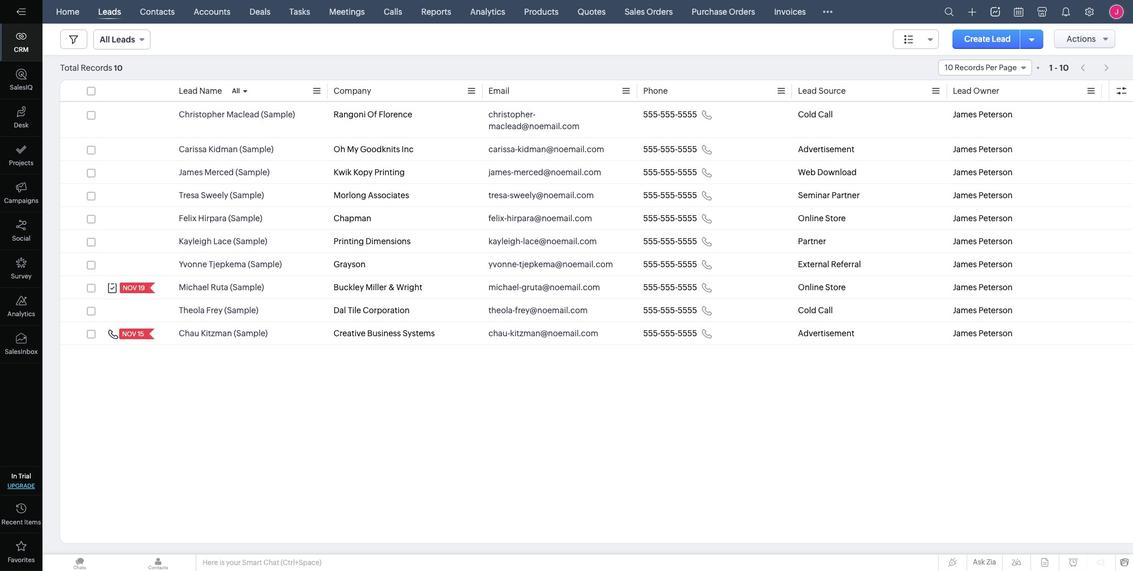 Task type: locate. For each thing, give the bounding box(es) containing it.
reports
[[421, 7, 452, 17]]

smart
[[242, 559, 262, 567]]

0 vertical spatial analytics link
[[466, 0, 510, 24]]

accounts
[[194, 7, 231, 17]]

0 horizontal spatial analytics link
[[0, 288, 43, 326]]

sales
[[625, 7, 645, 17]]

purchase orders
[[692, 7, 756, 17]]

ask zia
[[974, 559, 997, 567]]

analytics link right reports link
[[466, 0, 510, 24]]

crm link
[[0, 24, 43, 61]]

0 horizontal spatial orders
[[647, 7, 673, 17]]

chats image
[[43, 555, 117, 572]]

upgrade
[[8, 483, 35, 490]]

1 horizontal spatial orders
[[729, 7, 756, 17]]

projects
[[9, 159, 33, 167]]

1 horizontal spatial analytics
[[470, 7, 506, 17]]

analytics link down survey
[[0, 288, 43, 326]]

orders right sales
[[647, 7, 673, 17]]

orders for sales orders
[[647, 7, 673, 17]]

analytics
[[470, 7, 506, 17], [7, 311, 35, 318]]

orders
[[647, 7, 673, 17], [729, 7, 756, 17]]

quick actions image
[[969, 8, 977, 17]]

configure settings image
[[1085, 7, 1095, 17]]

meetings
[[329, 7, 365, 17]]

orders right purchase
[[729, 7, 756, 17]]

0 vertical spatial analytics
[[470, 7, 506, 17]]

analytics right reports link
[[470, 7, 506, 17]]

home
[[56, 7, 79, 17]]

leads link
[[94, 0, 126, 24]]

1 vertical spatial analytics link
[[0, 288, 43, 326]]

1 horizontal spatial analytics link
[[466, 0, 510, 24]]

analytics link
[[466, 0, 510, 24], [0, 288, 43, 326]]

leads
[[98, 7, 121, 17]]

salesiq
[[10, 84, 33, 91]]

recent
[[2, 519, 23, 526]]

reports link
[[417, 0, 456, 24]]

quotes link
[[573, 0, 611, 24]]

invoices
[[775, 7, 807, 17]]

analytics up salesinbox link
[[7, 311, 35, 318]]

calls link
[[379, 0, 407, 24]]

orders for purchase orders
[[729, 7, 756, 17]]

2 orders from the left
[[729, 7, 756, 17]]

survey
[[11, 273, 32, 280]]

survey link
[[0, 250, 43, 288]]

0 horizontal spatial analytics
[[7, 311, 35, 318]]

salesinbox
[[5, 348, 38, 355]]

contacts image
[[121, 555, 195, 572]]

crm
[[14, 46, 29, 53]]

sales orders link
[[620, 0, 678, 24]]

here is your smart chat (ctrl+space)
[[203, 559, 322, 567]]

1 orders from the left
[[647, 7, 673, 17]]

items
[[24, 519, 41, 526]]

your
[[226, 559, 241, 567]]

marketplace image
[[1038, 7, 1048, 17]]

ask
[[974, 559, 986, 567]]

here
[[203, 559, 218, 567]]

quotes
[[578, 7, 606, 17]]

campaigns
[[4, 197, 39, 204]]



Task type: describe. For each thing, give the bounding box(es) containing it.
calendar image
[[1015, 7, 1024, 17]]

is
[[220, 559, 225, 567]]

(ctrl+space)
[[281, 559, 322, 567]]

invoices link
[[770, 0, 811, 24]]

campaigns link
[[0, 175, 43, 213]]

social
[[12, 235, 30, 242]]

favorites
[[8, 557, 35, 564]]

trial
[[18, 473, 31, 480]]

desk link
[[0, 99, 43, 137]]

desk
[[14, 122, 29, 129]]

salesinbox link
[[0, 326, 43, 364]]

tasks link
[[285, 0, 315, 24]]

deals
[[250, 7, 271, 17]]

in
[[11, 473, 17, 480]]

social link
[[0, 213, 43, 250]]

calls
[[384, 7, 403, 17]]

salesiq link
[[0, 61, 43, 99]]

home link
[[51, 0, 84, 24]]

zia
[[987, 559, 997, 567]]

contacts link
[[135, 0, 180, 24]]

purchase
[[692, 7, 728, 17]]

projects link
[[0, 137, 43, 175]]

notifications image
[[1062, 7, 1071, 17]]

products link
[[520, 0, 564, 24]]

sales motivator image
[[991, 7, 1001, 17]]

in trial upgrade
[[8, 473, 35, 490]]

meetings link
[[325, 0, 370, 24]]

sales orders
[[625, 7, 673, 17]]

search image
[[945, 7, 955, 17]]

chat
[[264, 559, 279, 567]]

products
[[525, 7, 559, 17]]

tasks
[[290, 7, 310, 17]]

deals link
[[245, 0, 275, 24]]

purchase orders link
[[687, 0, 760, 24]]

1 vertical spatial analytics
[[7, 311, 35, 318]]

accounts link
[[189, 0, 235, 24]]

recent items
[[2, 519, 41, 526]]

contacts
[[140, 7, 175, 17]]



